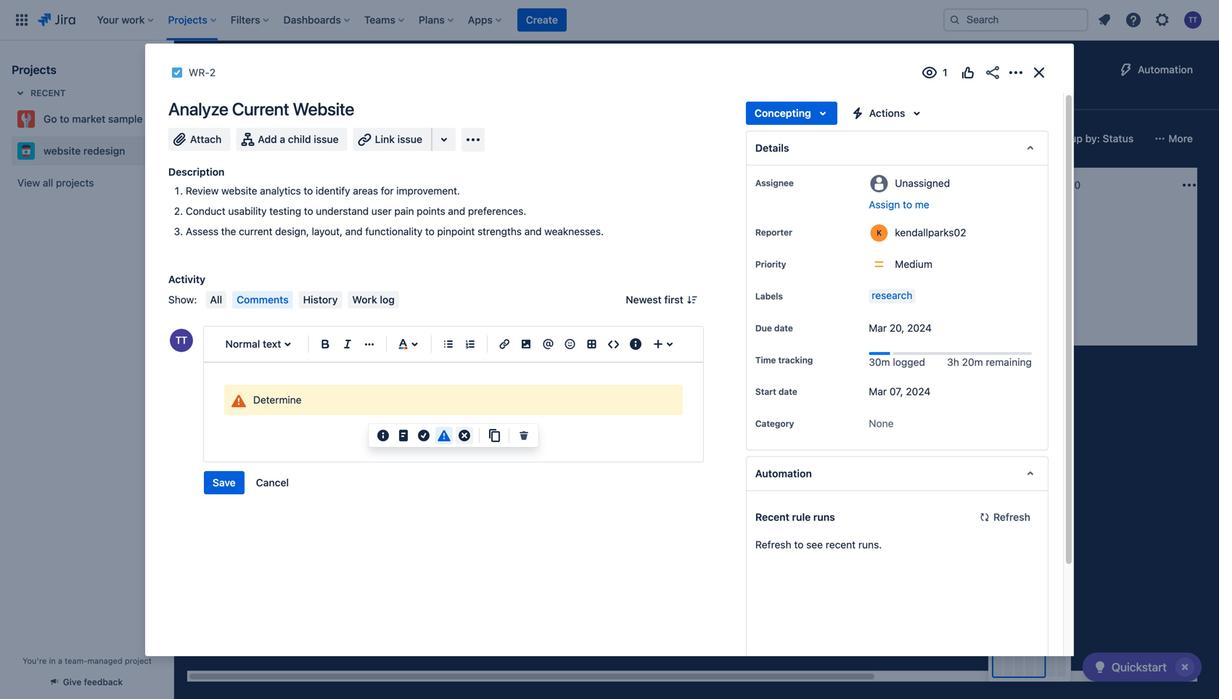 Task type: describe. For each thing, give the bounding box(es) containing it.
current
[[239, 225, 273, 237]]

labels
[[756, 291, 783, 301]]

list
[[303, 91, 321, 103]]

market
[[72, 113, 106, 125]]

analyze
[[168, 99, 228, 119]]

note image
[[395, 427, 412, 444]]

add image, video, or file image
[[518, 335, 535, 353]]

emoji image
[[562, 335, 579, 353]]

to inside button
[[903, 199, 913, 211]]

give
[[63, 677, 82, 687]]

assign
[[869, 199, 901, 211]]

for
[[381, 185, 394, 197]]

understand
[[316, 205, 369, 217]]

remove image
[[516, 427, 533, 444]]

analyze current website
[[168, 99, 355, 119]]

managed
[[87, 656, 123, 666]]

redesign
[[83, 145, 125, 157]]

reports
[[743, 91, 781, 103]]

warning image
[[436, 427, 453, 444]]

assess
[[186, 225, 219, 237]]

tracking
[[779, 355, 813, 365]]

complete
[[214, 180, 259, 190]]

the
[[221, 225, 236, 237]]

wr-2 link
[[189, 64, 216, 81]]

info image
[[375, 427, 392, 444]]

give feedback button
[[43, 670, 132, 694]]

2 horizontal spatial and
[[525, 225, 542, 237]]

website inside dialog
[[222, 185, 257, 197]]

30m logged
[[869, 356, 926, 368]]

show:
[[168, 294, 197, 306]]

bold ⌘b image
[[317, 335, 334, 353]]

attach
[[190, 133, 222, 145]]

wr-2
[[189, 66, 216, 78]]

0 horizontal spatial website
[[44, 145, 81, 157]]

comments button
[[232, 291, 293, 309]]

board
[[258, 91, 286, 103]]

a/b
[[410, 217, 426, 229]]

mar 20, 2024
[[869, 322, 932, 334]]

to do 1
[[419, 179, 455, 191]]

more formatting image
[[361, 335, 378, 353]]

1 vertical spatial testing
[[429, 217, 461, 229]]

dismiss quickstart image
[[1174, 656, 1197, 679]]

details
[[756, 142, 790, 154]]

info panel image
[[627, 335, 645, 353]]

copy link to issue image
[[213, 66, 224, 78]]

close image
[[1031, 64, 1049, 81]]

review website analytics to identify areas for improvement.
[[186, 185, 460, 197]]

start date
[[756, 387, 798, 397]]

newest first
[[626, 294, 684, 306]]

strengths
[[478, 225, 522, 237]]

areas
[[353, 185, 378, 197]]

assign to me button
[[869, 198, 1034, 212]]

link issue button
[[353, 128, 433, 151]]

automation image
[[1118, 61, 1136, 78]]

copy image
[[486, 427, 503, 444]]

numbered list ⌘⇧7 image
[[462, 335, 479, 353]]

normal text
[[225, 338, 281, 350]]

assign to me
[[869, 199, 930, 211]]

reporter
[[756, 227, 793, 237]]

to inside 'link'
[[60, 113, 69, 125]]

sample
[[108, 113, 143, 125]]

attach button
[[168, 128, 230, 151]]

medium image
[[771, 285, 783, 296]]

1 horizontal spatial task image
[[614, 285, 626, 296]]

create inside 'button'
[[526, 14, 558, 26]]

mar for mar 07, 2024
[[869, 385, 887, 397]]

add
[[258, 133, 277, 145]]

view all projects
[[17, 177, 94, 189]]

analyze current website dialog
[[145, 44, 1075, 699]]

go to market sample
[[44, 113, 143, 125]]

work log
[[353, 294, 395, 306]]

go to market sample link
[[12, 105, 157, 134]]

assess the current design, layout, and functionality to pinpoint strengths and weaknesses.
[[186, 225, 604, 237]]

improvement.
[[397, 185, 460, 197]]

automation button
[[1112, 58, 1202, 81]]

unassigned
[[896, 177, 951, 189]]

me
[[916, 199, 930, 211]]

a inside button
[[280, 133, 286, 145]]

calendar
[[338, 91, 381, 103]]

do
[[433, 180, 445, 190]]

2 issue from the left
[[398, 133, 423, 145]]

a/b testing
[[410, 217, 461, 229]]

to
[[419, 180, 430, 190]]

mention image
[[540, 335, 557, 353]]

quickstart button
[[1083, 653, 1202, 682]]

usability
[[228, 205, 267, 217]]

define goals
[[205, 217, 262, 229]]

normal text button
[[219, 328, 302, 360]]

actions image
[[1008, 64, 1025, 81]]

add a child issue button
[[236, 128, 348, 151]]

collapse recent projects image
[[12, 84, 29, 102]]

prototyping
[[819, 217, 874, 229]]

link image
[[496, 335, 513, 353]]

activity
[[168, 273, 206, 285]]

add app image
[[465, 131, 482, 148]]

07,
[[890, 385, 904, 397]]

testing
[[1033, 180, 1069, 190]]

link issue
[[375, 133, 423, 145]]

goals
[[237, 217, 262, 229]]

start
[[756, 387, 777, 397]]

20,
[[890, 322, 905, 334]]

cancel button
[[247, 471, 298, 494]]

reports link
[[740, 84, 783, 110]]

Search field
[[944, 8, 1089, 32]]

all button
[[206, 291, 227, 309]]

date for due date
[[775, 323, 794, 333]]

define
[[205, 217, 234, 229]]

time tracking
[[756, 355, 813, 365]]

testing inside analyze current website dialog
[[270, 205, 301, 217]]

first
[[665, 294, 684, 306]]

give feedback
[[63, 677, 123, 687]]



Task type: vqa. For each thing, say whether or not it's contained in the screenshot.
Choose
no



Task type: locate. For each thing, give the bounding box(es) containing it.
to right go on the left top
[[60, 113, 69, 125]]

success image
[[415, 427, 433, 444]]

automation down category
[[756, 468, 812, 480]]

0 horizontal spatial automation
[[756, 468, 812, 480]]

link web pages and more image
[[436, 131, 453, 148]]

1 horizontal spatial issue
[[398, 133, 423, 145]]

add people image
[[373, 130, 391, 147]]

0 horizontal spatial issue
[[314, 133, 339, 145]]

Search board text field
[[193, 129, 304, 149]]

issue right link
[[398, 133, 423, 145]]

research
[[872, 289, 913, 301]]

conduct usability testing to understand user pain points and preferences.
[[186, 205, 527, 217]]

automation inside button
[[1139, 64, 1194, 76]]

menu bar containing all
[[203, 291, 402, 309]]

design,
[[275, 225, 309, 237]]

0 vertical spatial 2024
[[908, 322, 932, 334]]

task image left wr-
[[171, 67, 183, 78]]

website redesign
[[44, 145, 125, 157]]

none
[[869, 417, 894, 429]]

concepting button
[[746, 102, 838, 125]]

projects
[[56, 177, 94, 189]]

points
[[417, 205, 446, 217]]

summary link
[[192, 84, 243, 110]]

table image
[[583, 335, 601, 353]]

layout,
[[312, 225, 343, 237]]

2024 right the 20,
[[908, 322, 932, 334]]

create banner
[[0, 0, 1220, 41]]

1 issue from the left
[[314, 133, 339, 145]]

task image left newest
[[614, 285, 626, 296]]

0 vertical spatial date
[[775, 323, 794, 333]]

list link
[[301, 84, 324, 110]]

and up pinpoint
[[448, 205, 466, 217]]

1 mar from the top
[[869, 322, 887, 334]]

and
[[448, 205, 466, 217], [345, 225, 363, 237], [525, 225, 542, 237]]

1 vertical spatial website
[[222, 185, 257, 197]]

a right add
[[280, 133, 286, 145]]

2 1 from the left
[[451, 179, 455, 191]]

code snippet image
[[605, 335, 623, 353]]

2024 for mar 07, 2024
[[907, 385, 931, 397]]

check image
[[1092, 659, 1109, 676]]

0 vertical spatial testing
[[270, 205, 301, 217]]

log
[[380, 294, 395, 306]]

to down the points
[[425, 225, 435, 237]]

website
[[44, 145, 81, 157], [222, 185, 257, 197]]

0 horizontal spatial and
[[345, 225, 363, 237]]

to left the "me"
[[903, 199, 913, 211]]

you're in a team-managed project
[[23, 656, 152, 666]]

20m
[[963, 356, 984, 368]]

add a child issue
[[258, 133, 339, 145]]

Comment - Main content area, start typing to enter text. text field
[[224, 385, 683, 441]]

comments
[[237, 294, 289, 306]]

cancel
[[256, 477, 289, 489]]

to down "review website analytics to identify areas for improvement."
[[304, 205, 313, 217]]

0 horizontal spatial task image
[[171, 67, 183, 78]]

kendallparks02
[[896, 227, 967, 239]]

and down 'conduct usability testing to understand user pain points and preferences.' on the left of the page
[[345, 225, 363, 237]]

vote options: no one has voted for this issue yet. image
[[960, 64, 977, 81]]

go
[[44, 113, 57, 125]]

0 vertical spatial website
[[44, 145, 81, 157]]

0 vertical spatial mar
[[869, 322, 887, 334]]

1 vertical spatial automation
[[756, 468, 812, 480]]

0 vertical spatial a
[[280, 133, 286, 145]]

current
[[232, 99, 289, 119]]

user
[[372, 205, 392, 217]]

3 1 from the left
[[866, 179, 870, 191]]

1 horizontal spatial website
[[222, 185, 257, 197]]

error image
[[456, 427, 473, 444]]

0 horizontal spatial 1
[[265, 179, 270, 191]]

automation inside analyze current website dialog
[[756, 468, 812, 480]]

1 horizontal spatial testing
[[429, 217, 461, 229]]

tab list containing board
[[183, 84, 970, 110]]

automation right the automation icon
[[1139, 64, 1194, 76]]

and right strengths
[[525, 225, 542, 237]]

automation element
[[746, 456, 1049, 491]]

mar for mar 20, 2024
[[869, 322, 887, 334]]

a right the in
[[58, 656, 62, 666]]

jira image
[[38, 11, 75, 29], [38, 11, 75, 29]]

0 vertical spatial automation
[[1139, 64, 1194, 76]]

0
[[1075, 179, 1081, 191]]

you're
[[23, 656, 47, 666]]

2024 right 07,
[[907, 385, 931, 397]]

review
[[186, 185, 219, 197]]

due
[[756, 323, 772, 333]]

0 vertical spatial task image
[[171, 67, 183, 78]]

group inside analyze current website dialog
[[204, 471, 298, 494]]

time
[[756, 355, 777, 365]]

panel warning image
[[230, 393, 248, 410]]

1 horizontal spatial 1
[[451, 179, 455, 191]]

determine
[[253, 394, 302, 406]]

issue right child
[[314, 133, 339, 145]]

project
[[125, 656, 152, 666]]

menu bar inside analyze current website dialog
[[203, 291, 402, 309]]

date for start date
[[779, 387, 798, 397]]

mar left 07,
[[869, 385, 887, 397]]

date right the due at top right
[[775, 323, 794, 333]]

preferences.
[[468, 205, 527, 217]]

calendar link
[[335, 84, 384, 110]]

child
[[288, 133, 311, 145]]

due date
[[756, 323, 794, 333]]

2 horizontal spatial 1
[[866, 179, 870, 191]]

history
[[303, 294, 338, 306]]

2024 for mar 20, 2024
[[908, 322, 932, 334]]

testing down the points
[[429, 217, 461, 229]]

website up view all projects
[[44, 145, 81, 157]]

concepting
[[755, 107, 812, 119]]

description
[[168, 166, 225, 178]]

group
[[204, 471, 298, 494]]

search image
[[950, 14, 961, 26]]

logged
[[893, 356, 926, 368]]

create
[[526, 14, 558, 26], [1038, 214, 1070, 226], [219, 281, 251, 293], [629, 319, 661, 331], [834, 325, 866, 337]]

1 vertical spatial a
[[58, 656, 62, 666]]

1 horizontal spatial a
[[280, 133, 286, 145]]

more information about this user image
[[871, 224, 888, 242]]

website up the usability at the top left of the page
[[222, 185, 257, 197]]

3h
[[948, 356, 960, 368]]

0 horizontal spatial testing
[[270, 205, 301, 217]]

1 vertical spatial task image
[[614, 285, 626, 296]]

1 vertical spatial mar
[[869, 385, 887, 397]]

research link
[[869, 289, 916, 304]]

functionality
[[365, 225, 423, 237]]

actions button
[[844, 102, 932, 125]]

3h 20m remaining
[[948, 356, 1033, 368]]

actions
[[870, 107, 906, 119]]

date right start
[[779, 387, 798, 397]]

recent
[[30, 88, 66, 98]]

menu bar
[[203, 291, 402, 309]]

task image
[[171, 67, 183, 78], [614, 285, 626, 296]]

pinpoint
[[437, 225, 475, 237]]

details element
[[746, 131, 1049, 166]]

identify
[[316, 185, 350, 197]]

newest first button
[[617, 291, 704, 309]]

mar left the 20,
[[869, 322, 887, 334]]

normal
[[225, 338, 260, 350]]

quickstart
[[1112, 660, 1168, 674]]

1 vertical spatial date
[[779, 387, 798, 397]]

1 horizontal spatial and
[[448, 205, 466, 217]]

in
[[49, 656, 56, 666]]

testing 0
[[1033, 179, 1081, 191]]

italic ⌘i image
[[339, 335, 357, 353]]

conduct
[[186, 205, 226, 217]]

1 right 'complete'
[[265, 179, 270, 191]]

work log button
[[348, 291, 399, 309]]

primary element
[[9, 0, 932, 40]]

testing down analytics
[[270, 205, 301, 217]]

group containing save
[[204, 471, 298, 494]]

history button
[[299, 291, 342, 309]]

bullet list ⌘⇧8 image
[[440, 335, 457, 353]]

pain
[[395, 205, 414, 217]]

create button inside primary "element"
[[518, 8, 567, 32]]

2 mar from the top
[[869, 385, 887, 397]]

remaining
[[986, 356, 1033, 368]]

show subtasks image
[[855, 285, 872, 302]]

1 1 from the left
[[265, 179, 270, 191]]

a
[[280, 133, 286, 145], [58, 656, 62, 666]]

mar 07, 2024
[[869, 385, 931, 397]]

1 right do
[[451, 179, 455, 191]]

1 up assign
[[866, 179, 870, 191]]

complete 1
[[214, 179, 270, 191]]

projects
[[12, 63, 56, 77]]

priority
[[756, 259, 787, 269]]

to left identify
[[304, 185, 313, 197]]

wr-
[[189, 66, 210, 78]]

1
[[265, 179, 270, 191], [451, 179, 455, 191], [866, 179, 870, 191]]

assignee
[[756, 178, 794, 188]]

testing
[[270, 205, 301, 217], [429, 217, 461, 229]]

0 horizontal spatial a
[[58, 656, 62, 666]]

view all projects link
[[12, 170, 163, 196]]

1 vertical spatial 2024
[[907, 385, 931, 397]]

tab list
[[183, 84, 970, 110]]

1 horizontal spatial automation
[[1139, 64, 1194, 76]]

analytics
[[260, 185, 301, 197]]



